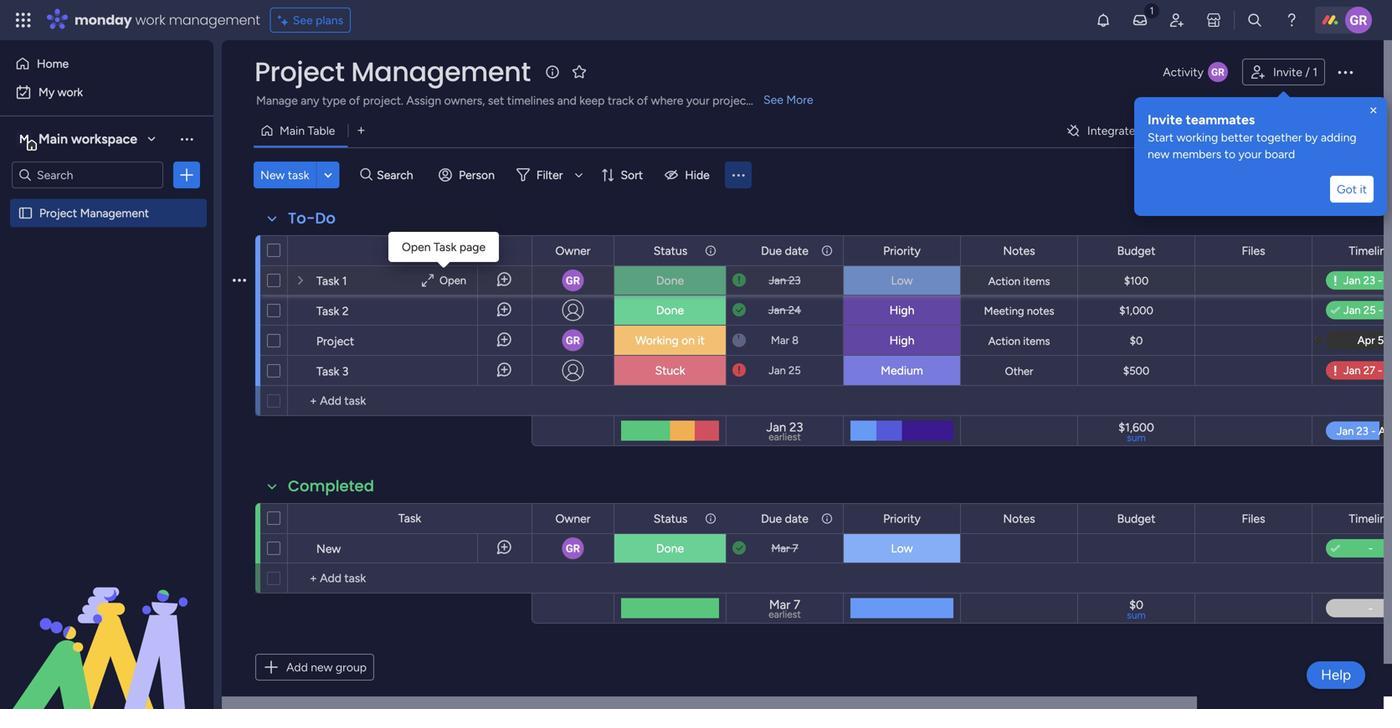 Task type: vqa. For each thing, say whether or not it's contained in the screenshot.
Completed DATE
yes



Task type: describe. For each thing, give the bounding box(es) containing it.
more
[[786, 93, 813, 107]]

medium
[[881, 363, 923, 378]]

activity button
[[1156, 59, 1236, 85]]

2 priority field from the top
[[879, 509, 925, 528]]

filter
[[537, 168, 563, 182]]

mar 8
[[771, 334, 799, 347]]

0 vertical spatial management
[[351, 53, 531, 90]]

show board description image
[[542, 64, 562, 80]]

sum for $0
[[1127, 609, 1146, 621]]

7 for mar 7 earliest
[[794, 597, 800, 612]]

see for see more
[[763, 93, 783, 107]]

other
[[1005, 365, 1033, 378]]

budget for first budget field from the top of the page
[[1117, 244, 1156, 258]]

invite / 1 button
[[1242, 59, 1325, 85]]

stuck
[[655, 363, 685, 378]]

collapse board header image
[[1341, 124, 1354, 137]]

mar for working on it
[[771, 334, 789, 347]]

main for main workspace
[[39, 131, 68, 147]]

status field for to-do
[[649, 242, 692, 260]]

workspace image
[[16, 130, 33, 148]]

add view image
[[358, 125, 365, 137]]

management
[[169, 10, 260, 29]]

timeline for 2nd timeline field from the bottom of the page
[[1349, 244, 1392, 258]]

management inside list box
[[80, 206, 149, 220]]

to
[[1224, 147, 1236, 161]]

manage any type of project. assign owners, set timelines and keep track of where your project stands.
[[256, 93, 791, 108]]

Completed field
[[284, 475, 378, 497]]

see plans
[[293, 13, 343, 27]]

invite teammates heading
[[1148, 110, 1374, 129]]

assign
[[406, 93, 441, 108]]

2 dapulse checkmark sign image from the top
[[1331, 539, 1340, 559]]

project
[[713, 93, 751, 108]]

my work option
[[10, 79, 203, 105]]

integrate button
[[1059, 113, 1221, 148]]

group
[[336, 660, 367, 674]]

manage
[[256, 93, 298, 108]]

owners,
[[444, 93, 485, 108]]

activity
[[1163, 65, 1204, 79]]

new for new task
[[260, 168, 285, 182]]

2 budget field from the top
[[1113, 509, 1160, 528]]

monday marketplace image
[[1205, 12, 1222, 28]]

1 notes field from the top
[[999, 242, 1039, 260]]

together
[[1256, 130, 1302, 144]]

lottie animation image
[[0, 540, 213, 709]]

7 for mar 7
[[792, 542, 798, 555]]

+ Add task text field
[[296, 391, 524, 411]]

keep
[[579, 93, 605, 108]]

task up "open" button
[[398, 243, 421, 257]]

Project Management field
[[250, 53, 535, 90]]

update feed image
[[1132, 12, 1149, 28]]

hide button
[[658, 162, 720, 188]]

by
[[1305, 130, 1318, 144]]

home link
[[10, 50, 203, 77]]

2 items from the top
[[1023, 334, 1050, 348]]

meeting notes
[[984, 304, 1054, 318]]

jan 23 earliest
[[766, 420, 803, 443]]

23 for jan 23
[[789, 274, 801, 287]]

and
[[557, 93, 577, 108]]

8
[[792, 334, 799, 347]]

open for open
[[439, 274, 466, 287]]

column information image for completed
[[704, 512, 717, 525]]

no file image
[[1246, 300, 1260, 320]]

due for completed
[[761, 511, 782, 526]]

add new group
[[286, 660, 367, 674]]

plans
[[316, 13, 343, 27]]

$1,600
[[1118, 420, 1154, 434]]

options image
[[178, 167, 195, 183]]

notes for first the notes field
[[1003, 244, 1035, 258]]

1 image
[[1144, 1, 1159, 20]]

person
[[459, 168, 495, 182]]

status for to-do
[[654, 244, 688, 258]]

open for open task page
[[402, 240, 431, 254]]

workspace options image
[[178, 130, 195, 147]]

close image
[[1367, 104, 1380, 117]]

done for high
[[656, 303, 684, 317]]

status field for completed
[[649, 509, 692, 528]]

v2 overdue deadline image for done
[[732, 272, 746, 288]]

filter button
[[510, 162, 589, 188]]

automate button
[[1228, 117, 1317, 144]]

working
[[635, 333, 679, 347]]

1 dapulse checkmark sign image from the top
[[1331, 301, 1340, 321]]

$100
[[1124, 274, 1149, 288]]

main table button
[[254, 117, 348, 144]]

1 action items from the top
[[988, 275, 1050, 288]]

23 for jan 23 earliest
[[789, 420, 803, 435]]

any
[[301, 93, 319, 108]]

invite for /
[[1273, 65, 1302, 79]]

board
[[1265, 147, 1295, 161]]

hide
[[685, 168, 710, 182]]

v2 done deadline image
[[732, 302, 746, 318]]

1 files field from the top
[[1238, 242, 1270, 260]]

got it button
[[1330, 176, 1374, 203]]

1 inside invite / 1 button
[[1313, 65, 1318, 79]]

members
[[1173, 147, 1222, 161]]

your inside invite teammates start working better together by adding new members to your board
[[1239, 147, 1262, 161]]

1 timeline field from the top
[[1345, 242, 1392, 260]]

main for main table
[[280, 123, 305, 138]]

1 of from the left
[[349, 93, 360, 108]]

invite teammates start working better together by adding new members to your board
[[1148, 112, 1357, 161]]

done for low
[[656, 541, 684, 555]]

to-do
[[288, 208, 336, 229]]

date for to-do
[[785, 244, 809, 258]]

got it
[[1337, 182, 1367, 196]]

jan inside jan 23 earliest
[[766, 420, 786, 435]]

0 vertical spatial options image
[[1335, 62, 1355, 82]]

do
[[315, 208, 336, 229]]

2 of from the left
[[637, 93, 648, 108]]

set
[[488, 93, 504, 108]]

project.
[[363, 93, 403, 108]]

jan for task 2
[[768, 303, 786, 317]]

v2 overdue deadline image for stuck
[[732, 362, 746, 378]]

greg robinson image
[[1345, 7, 1372, 33]]

$1,000
[[1119, 304, 1153, 317]]

on
[[682, 333, 695, 347]]

sum for $1,600
[[1127, 432, 1146, 444]]

Search in workspace field
[[35, 165, 140, 185]]

task left page
[[434, 240, 457, 254]]

better
[[1221, 130, 1253, 144]]

2 low from the top
[[891, 541, 913, 555]]

owner for to-do
[[555, 244, 591, 258]]

sort button
[[594, 162, 653, 188]]

completed
[[288, 475, 374, 497]]

public board image
[[18, 205, 33, 221]]

v2 done deadline image
[[732, 540, 746, 556]]

mar 7
[[771, 542, 798, 555]]

teammates
[[1186, 112, 1255, 128]]

0 horizontal spatial it
[[698, 333, 705, 347]]

working
[[1177, 130, 1218, 144]]

+ Add task text field
[[296, 568, 524, 588]]

my work link
[[10, 79, 203, 105]]

task left "3"
[[316, 364, 339, 378]]

$500
[[1123, 364, 1150, 378]]

mar inside mar 7 earliest
[[769, 597, 790, 612]]

column information image
[[820, 244, 834, 257]]

status for completed
[[654, 511, 688, 526]]

2 files from the top
[[1242, 511, 1265, 526]]

24
[[788, 303, 801, 317]]

jan for task 3
[[769, 364, 786, 377]]

0 vertical spatial project
[[254, 53, 345, 90]]

new task
[[260, 168, 309, 182]]

see more
[[763, 93, 813, 107]]

work for my
[[57, 85, 83, 99]]

sort
[[621, 168, 643, 182]]

track
[[608, 93, 634, 108]]

task 3
[[316, 364, 349, 378]]

monday work management
[[75, 10, 260, 29]]

v2 search image
[[360, 166, 373, 184]]

add new group button
[[255, 654, 374, 681]]

got
[[1337, 182, 1357, 196]]

start
[[1148, 130, 1174, 144]]

2 priority from the top
[[883, 511, 921, 526]]

notes for second the notes field
[[1003, 511, 1035, 526]]

earliest for jan
[[769, 431, 801, 443]]



Task type: locate. For each thing, give the bounding box(es) containing it.
1 owner field from the top
[[551, 242, 595, 260]]

of right track
[[637, 93, 648, 108]]

due date up mar 7
[[761, 511, 809, 526]]

1 vertical spatial see
[[763, 93, 783, 107]]

2
[[342, 304, 349, 318]]

adding
[[1321, 130, 1357, 144]]

where
[[651, 93, 683, 108]]

1 vertical spatial dapulse checkmark sign image
[[1331, 539, 1340, 559]]

7 down mar 7
[[794, 597, 800, 612]]

task
[[288, 168, 309, 182]]

$1,600 sum
[[1118, 420, 1154, 444]]

see more link
[[762, 91, 815, 108]]

1 horizontal spatial your
[[1239, 147, 1262, 161]]

your
[[686, 93, 710, 108], [1239, 147, 1262, 161]]

Files field
[[1238, 242, 1270, 260], [1238, 509, 1270, 528]]

help
[[1321, 666, 1351, 683]]

0 vertical spatial open
[[402, 240, 431, 254]]

2 23 from the top
[[789, 420, 803, 435]]

invite for teammates
[[1148, 112, 1183, 128]]

task 2
[[316, 304, 349, 318]]

1 vertical spatial earliest
[[769, 608, 801, 620]]

1 horizontal spatial open
[[439, 274, 466, 287]]

0 vertical spatial earliest
[[769, 431, 801, 443]]

1 vertical spatial open
[[439, 274, 466, 287]]

1 due date field from the top
[[757, 242, 813, 260]]

25
[[789, 364, 801, 377]]

project right public board image
[[39, 206, 77, 220]]

0 vertical spatial owner
[[555, 244, 591, 258]]

project management down search in workspace field
[[39, 206, 149, 220]]

1 done from the top
[[656, 273, 684, 288]]

1 budget from the top
[[1117, 244, 1156, 258]]

due date field for completed
[[757, 509, 813, 528]]

due date up jan 23
[[761, 244, 809, 258]]

new down start
[[1148, 147, 1170, 161]]

task
[[434, 240, 457, 254], [398, 243, 421, 257], [316, 274, 339, 288], [316, 304, 339, 318], [316, 364, 339, 378], [398, 511, 421, 525]]

work right monday on the top left of page
[[135, 10, 165, 29]]

1 horizontal spatial invite
[[1273, 65, 1302, 79]]

0 vertical spatial owner field
[[551, 242, 595, 260]]

0 vertical spatial done
[[656, 273, 684, 288]]

table
[[308, 123, 335, 138]]

1 vertical spatial it
[[698, 333, 705, 347]]

0 vertical spatial timeline field
[[1345, 242, 1392, 260]]

1 items from the top
[[1023, 275, 1050, 288]]

open
[[402, 240, 431, 254], [439, 274, 466, 287]]

of right type
[[349, 93, 360, 108]]

1 vertical spatial new
[[311, 660, 333, 674]]

2 high from the top
[[890, 333, 914, 347]]

sum inside the $1,600 sum
[[1127, 432, 1146, 444]]

1 vertical spatial notes field
[[999, 509, 1039, 528]]

column information image
[[704, 244, 717, 257], [704, 512, 717, 525], [820, 512, 834, 525]]

1 vertical spatial invite
[[1148, 112, 1183, 128]]

0 vertical spatial new
[[260, 168, 285, 182]]

column information image for to-do
[[704, 244, 717, 257]]

arrow down image
[[569, 165, 589, 185]]

1 vertical spatial priority
[[883, 511, 921, 526]]

$0 inside $0 sum
[[1129, 598, 1143, 612]]

work right 'my'
[[57, 85, 83, 99]]

0 vertical spatial see
[[293, 13, 313, 27]]

2 status from the top
[[654, 511, 688, 526]]

main
[[280, 123, 305, 138], [39, 131, 68, 147]]

items down notes
[[1023, 334, 1050, 348]]

dapulse checkmark sign image
[[1331, 301, 1340, 321], [1331, 539, 1340, 559]]

1 vertical spatial $0
[[1129, 598, 1143, 612]]

task left 2
[[316, 304, 339, 318]]

owner field for completed
[[551, 509, 595, 528]]

Priority field
[[879, 242, 925, 260], [879, 509, 925, 528]]

0 vertical spatial new
[[1148, 147, 1170, 161]]

7 inside mar 7 earliest
[[794, 597, 800, 612]]

new inside button
[[260, 168, 285, 182]]

working on it
[[635, 333, 705, 347]]

7 right v2 done deadline image
[[792, 542, 798, 555]]

type
[[322, 93, 346, 108]]

1 files from the top
[[1242, 244, 1265, 258]]

add
[[286, 660, 308, 674]]

due date
[[761, 244, 809, 258], [761, 511, 809, 526]]

2 files field from the top
[[1238, 509, 1270, 528]]

my work
[[39, 85, 83, 99]]

23 up 24
[[789, 274, 801, 287]]

1 vertical spatial new
[[316, 542, 341, 556]]

invite
[[1273, 65, 1302, 79], [1148, 112, 1183, 128]]

2 done from the top
[[656, 303, 684, 317]]

project down task 2
[[316, 334, 354, 348]]

0 vertical spatial budget field
[[1113, 242, 1160, 260]]

project management up project.
[[254, 53, 531, 90]]

0 horizontal spatial invite
[[1148, 112, 1183, 128]]

main inside "main table" button
[[280, 123, 305, 138]]

1 vertical spatial date
[[785, 511, 809, 526]]

2 due date from the top
[[761, 511, 809, 526]]

date left column information image
[[785, 244, 809, 258]]

1 vertical spatial status field
[[649, 509, 692, 528]]

1 vertical spatial budget
[[1117, 511, 1156, 526]]

new task button
[[254, 162, 316, 188]]

7
[[792, 542, 798, 555], [794, 597, 800, 612]]

see inside button
[[293, 13, 313, 27]]

your right 'where' in the top of the page
[[686, 93, 710, 108]]

3
[[342, 364, 349, 378]]

0 horizontal spatial main
[[39, 131, 68, 147]]

23 inside jan 23 earliest
[[789, 420, 803, 435]]

1 horizontal spatial project management
[[254, 53, 531, 90]]

action items up other
[[988, 334, 1050, 348]]

owner for completed
[[555, 511, 591, 526]]

action down meeting
[[988, 334, 1020, 348]]

1 status field from the top
[[649, 242, 692, 260]]

0 horizontal spatial work
[[57, 85, 83, 99]]

mar for done
[[771, 542, 790, 555]]

workspace
[[71, 131, 137, 147]]

0 vertical spatial due date field
[[757, 242, 813, 260]]

1 timeline from the top
[[1349, 244, 1392, 258]]

1 status from the top
[[654, 244, 688, 258]]

jan left 24
[[768, 303, 786, 317]]

1 owner from the top
[[555, 244, 591, 258]]

earliest
[[769, 431, 801, 443], [769, 608, 801, 620]]

1 vertical spatial owner field
[[551, 509, 595, 528]]

0 vertical spatial due
[[761, 244, 782, 258]]

budget
[[1117, 244, 1156, 258], [1117, 511, 1156, 526]]

1 due from the top
[[761, 244, 782, 258]]

option
[[0, 198, 213, 201]]

home option
[[10, 50, 203, 77]]

page
[[459, 240, 486, 254]]

23
[[789, 274, 801, 287], [789, 420, 803, 435]]

it right on
[[698, 333, 705, 347]]

1 vertical spatial due date field
[[757, 509, 813, 528]]

1 vertical spatial action items
[[988, 334, 1050, 348]]

Owner field
[[551, 242, 595, 260], [551, 509, 595, 528]]

Status field
[[649, 242, 692, 260], [649, 509, 692, 528]]

$0 for $0 sum
[[1129, 598, 1143, 612]]

your right to
[[1239, 147, 1262, 161]]

jan 25
[[769, 364, 801, 377]]

new left task on the left top
[[260, 168, 285, 182]]

items
[[1023, 275, 1050, 288], [1023, 334, 1050, 348]]

1 vertical spatial files
[[1242, 511, 1265, 526]]

0 vertical spatial project management
[[254, 53, 531, 90]]

0 vertical spatial priority
[[883, 244, 921, 258]]

mar down mar 7
[[769, 597, 790, 612]]

budget for 1st budget field from the bottom of the page
[[1117, 511, 1156, 526]]

1 vertical spatial mar
[[771, 542, 790, 555]]

0 vertical spatial files field
[[1238, 242, 1270, 260]]

due date field for to-do
[[757, 242, 813, 260]]

1 vertical spatial 1
[[342, 274, 347, 288]]

to-
[[288, 208, 315, 229]]

1 up 2
[[342, 274, 347, 288]]

action
[[988, 275, 1020, 288], [988, 334, 1020, 348]]

management up assign in the top left of the page
[[351, 53, 531, 90]]

open up "open" button
[[402, 240, 431, 254]]

1 right /
[[1313, 65, 1318, 79]]

23 down 25
[[789, 420, 803, 435]]

due date for to-do
[[761, 244, 809, 258]]

invite / 1
[[1273, 65, 1318, 79]]

2 vertical spatial done
[[656, 541, 684, 555]]

see left plans
[[293, 13, 313, 27]]

1 earliest from the top
[[769, 431, 801, 443]]

Due date field
[[757, 242, 813, 260], [757, 509, 813, 528]]

task up + add task text field
[[398, 511, 421, 525]]

task 1
[[316, 274, 347, 288]]

jan down jan 25
[[766, 420, 786, 435]]

1 vertical spatial options image
[[233, 259, 246, 301]]

open inside button
[[439, 274, 466, 287]]

menu image
[[730, 167, 747, 183]]

2 owner field from the top
[[551, 509, 595, 528]]

1 vertical spatial priority field
[[879, 509, 925, 528]]

monday
[[75, 10, 132, 29]]

jan left 25
[[769, 364, 786, 377]]

1 vertical spatial budget field
[[1113, 509, 1160, 528]]

0 vertical spatial date
[[785, 244, 809, 258]]

help button
[[1307, 661, 1365, 689]]

earliest for mar
[[769, 608, 801, 620]]

1 vertical spatial management
[[80, 206, 149, 220]]

1 high from the top
[[890, 303, 914, 317]]

person button
[[432, 162, 505, 188]]

invite members image
[[1169, 12, 1185, 28]]

due up mar 7
[[761, 511, 782, 526]]

due date field up jan 23
[[757, 242, 813, 260]]

0 vertical spatial 7
[[792, 542, 798, 555]]

earliest down mar 7
[[769, 608, 801, 620]]

1 sum from the top
[[1127, 432, 1146, 444]]

jan 24
[[768, 303, 801, 317]]

0 vertical spatial priority field
[[879, 242, 925, 260]]

due up jan 23
[[761, 244, 782, 258]]

2 notes field from the top
[[999, 509, 1039, 528]]

earliest inside jan 23 earliest
[[769, 431, 801, 443]]

0 vertical spatial dapulse checkmark sign image
[[1331, 301, 1340, 321]]

invite inside button
[[1273, 65, 1302, 79]]

options image
[[1335, 62, 1355, 82], [233, 259, 246, 301]]

open button
[[417, 270, 470, 290]]

project inside project management list box
[[39, 206, 77, 220]]

2 timeline from the top
[[1349, 511, 1392, 526]]

0 vertical spatial timeline
[[1349, 244, 1392, 258]]

0 vertical spatial invite
[[1273, 65, 1302, 79]]

task up task 2
[[316, 274, 339, 288]]

select product image
[[15, 12, 32, 28]]

Notes field
[[999, 242, 1039, 260], [999, 509, 1039, 528]]

0 vertical spatial budget
[[1117, 244, 1156, 258]]

0 vertical spatial low
[[891, 273, 913, 288]]

1 vertical spatial work
[[57, 85, 83, 99]]

2 vertical spatial project
[[316, 334, 354, 348]]

work
[[135, 10, 165, 29], [57, 85, 83, 99]]

2 $0 from the top
[[1129, 598, 1143, 612]]

0 horizontal spatial of
[[349, 93, 360, 108]]

1 horizontal spatial new
[[316, 542, 341, 556]]

high
[[890, 303, 914, 317], [890, 333, 914, 347]]

1 vertical spatial done
[[656, 303, 684, 317]]

due for to-do
[[761, 244, 782, 258]]

sum
[[1127, 432, 1146, 444], [1127, 609, 1146, 621]]

open down the open task page
[[439, 274, 466, 287]]

workspace selection element
[[16, 129, 140, 151]]

new
[[260, 168, 285, 182], [316, 542, 341, 556]]

0 vertical spatial items
[[1023, 275, 1050, 288]]

see for see plans
[[293, 13, 313, 27]]

1 horizontal spatial 1
[[1313, 65, 1318, 79]]

1 notes from the top
[[1003, 244, 1035, 258]]

work inside 'my work' option
[[57, 85, 83, 99]]

0 vertical spatial v2 overdue deadline image
[[732, 272, 746, 288]]

0 vertical spatial action items
[[988, 275, 1050, 288]]

add to favorites image
[[571, 63, 588, 80]]

0 vertical spatial due date
[[761, 244, 809, 258]]

jan for task 1
[[769, 274, 786, 287]]

2 budget from the top
[[1117, 511, 1156, 526]]

project management inside project management list box
[[39, 206, 149, 220]]

2 status field from the top
[[649, 509, 692, 528]]

done
[[656, 273, 684, 288], [656, 303, 684, 317], [656, 541, 684, 555]]

items up notes
[[1023, 275, 1050, 288]]

3 done from the top
[[656, 541, 684, 555]]

1 vertical spatial project management
[[39, 206, 149, 220]]

$0 for $0
[[1130, 334, 1143, 347]]

it
[[1360, 182, 1367, 196], [698, 333, 705, 347]]

2 date from the top
[[785, 511, 809, 526]]

1 $0 from the top
[[1130, 334, 1143, 347]]

1 action from the top
[[988, 275, 1020, 288]]

0 vertical spatial notes field
[[999, 242, 1039, 260]]

mar right v2 done deadline image
[[771, 542, 790, 555]]

2 owner from the top
[[555, 511, 591, 526]]

action items
[[988, 275, 1050, 288], [988, 334, 1050, 348]]

project management list box
[[0, 195, 213, 453]]

1 vertical spatial your
[[1239, 147, 1262, 161]]

1 vertical spatial sum
[[1127, 609, 1146, 621]]

jan
[[769, 274, 786, 287], [768, 303, 786, 317], [769, 364, 786, 377], [766, 420, 786, 435]]

action up meeting
[[988, 275, 1020, 288]]

new down completed field
[[316, 542, 341, 556]]

1 horizontal spatial options image
[[1335, 62, 1355, 82]]

project up any
[[254, 53, 345, 90]]

notifications image
[[1095, 12, 1112, 28]]

main left table at the left top
[[280, 123, 305, 138]]

management down search in workspace field
[[80, 206, 149, 220]]

1 vertical spatial status
[[654, 511, 688, 526]]

0 horizontal spatial see
[[293, 13, 313, 27]]

To-Do field
[[284, 208, 340, 229]]

2 timeline field from the top
[[1345, 509, 1392, 528]]

timeline for second timeline field from the top
[[1349, 511, 1392, 526]]

search everything image
[[1246, 12, 1263, 28]]

lottie animation element
[[0, 540, 213, 709]]

2 action items from the top
[[988, 334, 1050, 348]]

2 v2 overdue deadline image from the top
[[732, 362, 746, 378]]

0 vertical spatial 1
[[1313, 65, 1318, 79]]

Budget field
[[1113, 242, 1160, 260], [1113, 509, 1160, 528]]

v2 overdue deadline image
[[732, 272, 746, 288], [732, 362, 746, 378]]

1 horizontal spatial see
[[763, 93, 783, 107]]

new right "add"
[[311, 660, 333, 674]]

notes
[[1027, 304, 1054, 318]]

0 horizontal spatial management
[[80, 206, 149, 220]]

Timeline field
[[1345, 242, 1392, 260], [1345, 509, 1392, 528]]

0 vertical spatial status
[[654, 244, 688, 258]]

of
[[349, 93, 360, 108], [637, 93, 648, 108]]

files
[[1242, 244, 1265, 258], [1242, 511, 1265, 526]]

2 notes from the top
[[1003, 511, 1035, 526]]

see
[[293, 13, 313, 27], [763, 93, 783, 107]]

new inside button
[[311, 660, 333, 674]]

1 budget field from the top
[[1113, 242, 1160, 260]]

v2 overdue deadline image left jan 25
[[732, 362, 746, 378]]

due date field up mar 7
[[757, 509, 813, 528]]

main right workspace "image"
[[39, 131, 68, 147]]

0 vertical spatial sum
[[1127, 432, 1146, 444]]

0 horizontal spatial options image
[[233, 259, 246, 301]]

1 vertical spatial v2 overdue deadline image
[[732, 362, 746, 378]]

new for new
[[316, 542, 341, 556]]

earliest down jan 25
[[769, 431, 801, 443]]

1 priority field from the top
[[879, 242, 925, 260]]

help image
[[1283, 12, 1300, 28]]

2 sum from the top
[[1127, 609, 1146, 621]]

action items up meeting notes
[[988, 275, 1050, 288]]

owner field for to-do
[[551, 242, 595, 260]]

see left more
[[763, 93, 783, 107]]

mar left the 8
[[771, 334, 789, 347]]

0 vertical spatial action
[[988, 275, 1020, 288]]

it right the got
[[1360, 182, 1367, 196]]

low
[[891, 273, 913, 288], [891, 541, 913, 555]]

0 horizontal spatial open
[[402, 240, 431, 254]]

0 horizontal spatial your
[[686, 93, 710, 108]]

m
[[19, 132, 29, 146]]

main workspace
[[39, 131, 137, 147]]

0 horizontal spatial project management
[[39, 206, 149, 220]]

it inside got it button
[[1360, 182, 1367, 196]]

1 low from the top
[[891, 273, 913, 288]]

open task page
[[402, 240, 486, 254]]

main inside workspace selection element
[[39, 131, 68, 147]]

1 vertical spatial files field
[[1238, 509, 1270, 528]]

0 vertical spatial $0
[[1130, 334, 1143, 347]]

0 vertical spatial your
[[686, 93, 710, 108]]

1 priority from the top
[[883, 244, 921, 258]]

/
[[1305, 65, 1310, 79]]

1 23 from the top
[[789, 274, 801, 287]]

1 vertical spatial low
[[891, 541, 913, 555]]

invite up start
[[1148, 112, 1183, 128]]

due
[[761, 244, 782, 258], [761, 511, 782, 526]]

0 vertical spatial files
[[1242, 244, 1265, 258]]

angle down image
[[324, 169, 332, 181]]

invite inside invite teammates start working better together by adding new members to your board
[[1148, 112, 1183, 128]]

$0 sum
[[1127, 598, 1146, 621]]

date for completed
[[785, 511, 809, 526]]

1 horizontal spatial management
[[351, 53, 531, 90]]

1 vertical spatial high
[[890, 333, 914, 347]]

work for monday
[[135, 10, 165, 29]]

2 due from the top
[[761, 511, 782, 526]]

0 vertical spatial 23
[[789, 274, 801, 287]]

2 due date field from the top
[[757, 509, 813, 528]]

1 horizontal spatial new
[[1148, 147, 1170, 161]]

date up mar 7
[[785, 511, 809, 526]]

0 vertical spatial it
[[1360, 182, 1367, 196]]

2 action from the top
[[988, 334, 1020, 348]]

due date for completed
[[761, 511, 809, 526]]

priority
[[883, 244, 921, 258], [883, 511, 921, 526]]

integrate
[[1087, 123, 1135, 138]]

1 due date from the top
[[761, 244, 809, 258]]

1 v2 overdue deadline image from the top
[[732, 272, 746, 288]]

stands.
[[753, 93, 791, 108]]

my
[[39, 85, 55, 99]]

1 date from the top
[[785, 244, 809, 258]]

v2 overdue deadline image up v2 done deadline icon
[[732, 272, 746, 288]]

automate
[[1258, 123, 1310, 138]]

jan up 'jan 24'
[[769, 274, 786, 287]]

1 vertical spatial items
[[1023, 334, 1050, 348]]

1 vertical spatial due date
[[761, 511, 809, 526]]

2 earliest from the top
[[769, 608, 801, 620]]

1 horizontal spatial it
[[1360, 182, 1367, 196]]

invite left /
[[1273, 65, 1302, 79]]

1 horizontal spatial work
[[135, 10, 165, 29]]

meeting
[[984, 304, 1024, 318]]

see plans button
[[270, 8, 351, 33]]

Search field
[[373, 163, 423, 187]]

2 vertical spatial mar
[[769, 597, 790, 612]]

0 vertical spatial notes
[[1003, 244, 1035, 258]]

new inside invite teammates start working better together by adding new members to your board
[[1148, 147, 1170, 161]]



